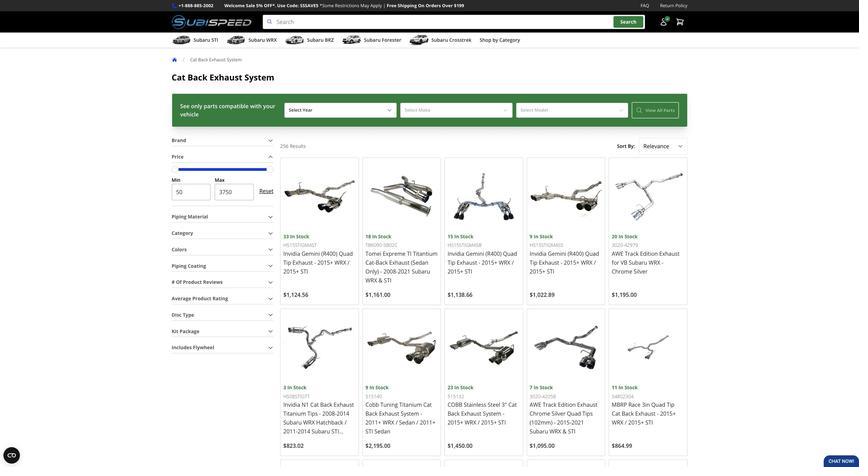 Task type: vqa. For each thing, say whether or not it's contained in the screenshot.


Task type: locate. For each thing, give the bounding box(es) containing it.
back right n1 at the left bottom
[[320, 402, 332, 409]]

0 horizontal spatial 2021
[[398, 268, 410, 276]]

tip right "3in" in the bottom of the page
[[667, 402, 675, 409]]

subaru left crosstrek in the top of the page
[[431, 37, 448, 43]]

in inside 33 in stock hs15stigm4st invidia gemini (r400) quad tip exhaust - 2015+ wrx / 2015+ sti
[[290, 234, 295, 240]]

track for silver
[[543, 402, 557, 409]]

1 horizontal spatial 2008-
[[384, 268, 398, 276]]

piping down colors at the bottom left
[[172, 263, 187, 269]]

wrx inside 33 in stock hs15stigm4st invidia gemini (r400) quad tip exhaust - 2015+ wrx / 2015+ sti
[[335, 259, 346, 267]]

(r400) for $1,022.89
[[568, 250, 584, 258]]

1 horizontal spatial 2021
[[571, 420, 584, 427]]

hs15stigm4st
[[283, 242, 317, 249]]

hs15stigm4sb
[[448, 242, 482, 249]]

1 horizontal spatial &
[[563, 428, 567, 436]]

1 invidia gemini (r400) quad tip exhaust - 2015+ wrx / 2015+ sti image from the left
[[283, 161, 356, 233]]

stock inside 20 in stock 3020-42979 awe track edition exhaust for vb subaru wrx - chrome silver
[[625, 234, 638, 240]]

1 piping from the top
[[172, 214, 187, 220]]

back down subaru sti
[[198, 56, 208, 63]]

15
[[448, 234, 453, 240]]

1 tips from the left
[[307, 411, 318, 418]]

search input field
[[263, 15, 645, 29]]

3020- inside "7 in stock 3020-42058 awe track edition exhaust chrome silver quad tips (102mm) - 2015-2021 subaru wrx & sti"
[[530, 394, 542, 400]]

maximum slider
[[267, 166, 273, 173]]

1 vertical spatial product
[[192, 296, 211, 302]]

n1
[[302, 402, 309, 409]]

exhaust inside 9 in stock hs15stigm4ss invidia gemini (r400) quad tip exhaust - 2015+ wrx / 2015+ sti
[[539, 259, 559, 267]]

colors
[[172, 247, 187, 253]]

exhaust inside 18 in stock tb6090-sb02c tomei expreme ti titantium cat-back exhaust (sedan only) - 2008-2021 subaru wrx & sti
[[389, 259, 410, 267]]

1 horizontal spatial 9
[[530, 234, 532, 240]]

invidia inside 15 in stock hs15stigm4sb invidia gemini (r400) quad tip exhaust - 2015+ wrx / 2015+ sti
[[448, 250, 464, 258]]

0 vertical spatial &
[[379, 277, 383, 285]]

3020-
[[612, 242, 624, 249], [530, 394, 542, 400]]

1 horizontal spatial hatchback
[[316, 420, 343, 427]]

3 in stock hs08stigtt invidia n1 cat back exhaust titanium tips  - 2008-2014 subaru wrx hatchback / 2011-2014 subaru sti hatchback
[[283, 385, 354, 445]]

2 2011+ from the left
[[420, 420, 436, 427]]

gemini down hs15stigm4ss
[[548, 250, 566, 258]]

exhaust inside 9 in stock 515140 cobb tuning titanium cat back exhaust system - 2011+ wrx / sedan / 2011+ sti sedan
[[379, 411, 399, 418]]

invidia down hs15stigm4sb
[[448, 250, 464, 258]]

average product rating button
[[172, 294, 273, 305]]

quad inside 9 in stock hs15stigm4ss invidia gemini (r400) quad tip exhaust - 2015+ wrx / 2015+ sti
[[585, 250, 599, 258]]

1 horizontal spatial chrome
[[612, 268, 632, 276]]

9 up hs15stigm4ss
[[530, 234, 532, 240]]

free
[[387, 2, 397, 9]]

invidia down hs15stigm4ss
[[530, 250, 547, 258]]

subaru brz
[[307, 37, 334, 43]]

stock for $1,124.56
[[296, 234, 309, 240]]

stock up 42058
[[540, 385, 553, 391]]

0 horizontal spatial invidia gemini (r400) quad tip exhaust - 2015+ wrx / 2015+ sti image
[[283, 161, 356, 233]]

gemini inside 33 in stock hs15stigm4st invidia gemini (r400) quad tip exhaust - 2015+ wrx / 2015+ sti
[[302, 250, 320, 258]]

chrome inside "7 in stock 3020-42058 awe track edition exhaust chrome silver quad tips (102mm) - 2015-2021 subaru wrx & sti"
[[530, 411, 550, 418]]

cat back exhaust system
[[190, 56, 242, 63], [172, 72, 274, 83]]

reset
[[259, 188, 273, 195]]

titantium
[[413, 250, 438, 258]]

back down tomei
[[376, 259, 388, 267]]

1 vertical spatial track
[[543, 402, 557, 409]]

min
[[172, 177, 180, 183]]

piping for piping material
[[172, 214, 187, 220]]

0 horizontal spatial (r400)
[[321, 250, 337, 258]]

average
[[172, 296, 191, 302]]

tip inside 9 in stock hs15stigm4ss invidia gemini (r400) quad tip exhaust - 2015+ wrx / 2015+ sti
[[530, 259, 538, 267]]

in inside 15 in stock hs15stigm4sb invidia gemini (r400) quad tip exhaust - 2015+ wrx / 2015+ sti
[[454, 234, 459, 240]]

3020- down "20" on the right of page
[[612, 242, 624, 249]]

1 horizontal spatial awe
[[612, 250, 623, 258]]

0 horizontal spatial awe
[[530, 402, 541, 409]]

stock up the 42979
[[625, 234, 638, 240]]

0 vertical spatial edition
[[640, 250, 658, 258]]

1 vertical spatial edition
[[558, 402, 576, 409]]

piping
[[172, 214, 187, 220], [172, 263, 187, 269]]

tip inside '11 in stock s4802304 mbrp race 3in quad tip cat back exhaust - 2015+ wrx / 2015+ sti'
[[667, 402, 675, 409]]

9 inside 9 in stock 515140 cobb tuning titanium cat back exhaust system - 2011+ wrx / sedan / 2011+ sti sedan
[[366, 385, 368, 391]]

0 horizontal spatial gemini
[[302, 250, 320, 258]]

a subaru wrx thumbnail image image
[[226, 35, 246, 45]]

9 inside 9 in stock hs15stigm4ss invidia gemini (r400) quad tip exhaust - 2015+ wrx / 2015+ sti
[[530, 234, 532, 240]]

0 horizontal spatial sedan
[[374, 428, 390, 436]]

a subaru sti thumbnail image image
[[172, 35, 191, 45]]

subaru inside 18 in stock tb6090-sb02c tomei expreme ti titantium cat-back exhaust (sedan only) - 2008-2021 subaru wrx & sti
[[412, 268, 430, 276]]

forester
[[382, 37, 401, 43]]

track inside "7 in stock 3020-42058 awe track edition exhaust chrome silver quad tips (102mm) - 2015-2021 subaru wrx & sti"
[[543, 402, 557, 409]]

1 horizontal spatial (r400)
[[486, 250, 502, 258]]

subaru forester
[[364, 37, 401, 43]]

1 vertical spatial 2008-
[[322, 411, 337, 418]]

sti inside 18 in stock tb6090-sb02c tomei expreme ti titantium cat-back exhaust (sedan only) - 2008-2021 subaru wrx & sti
[[384, 277, 392, 285]]

minimum slider
[[172, 166, 179, 173]]

invidia inside 3 in stock hs08stigtt invidia n1 cat back exhaust titanium tips  - 2008-2014 subaru wrx hatchback / 2011-2014 subaru sti hatchback
[[283, 402, 300, 409]]

silver down the 42979
[[634, 268, 648, 276]]

see only parts compatible with your vehicle
[[180, 103, 275, 118]]

0 horizontal spatial 3020-
[[530, 394, 542, 400]]

(r400) inside 33 in stock hs15stigm4st invidia gemini (r400) quad tip exhaust - 2015+ wrx / 2015+ sti
[[321, 250, 337, 258]]

use
[[277, 2, 285, 9]]

in for $1,195.00
[[619, 234, 623, 240]]

0 vertical spatial sedan
[[399, 420, 415, 427]]

Max text field
[[215, 184, 254, 201]]

tip down hs15stigm4ss
[[530, 259, 538, 267]]

7 in stock 3020-42058 awe track edition exhaust chrome silver quad tips (102mm) - 2015-2021 subaru wrx & sti
[[530, 385, 598, 436]]

0 horizontal spatial 2011+
[[366, 420, 381, 427]]

subaru down the subispeed logo
[[194, 37, 210, 43]]

subaru down (102mm)
[[530, 428, 548, 436]]

stock for $2,195.00
[[375, 385, 389, 391]]

cat back exhaust system down subaru sti
[[190, 56, 242, 63]]

in right 18
[[372, 234, 377, 240]]

0 vertical spatial product
[[183, 279, 202, 286]]

wrx inside 9 in stock 515140 cobb tuning titanium cat back exhaust system - 2011+ wrx / sedan / 2011+ sti sedan
[[383, 420, 394, 427]]

quad inside '11 in stock s4802304 mbrp race 3in quad tip cat back exhaust - 2015+ wrx / 2015+ sti'
[[651, 402, 665, 409]]

1 horizontal spatial 3020-
[[612, 242, 624, 249]]

welcome sale 5% off*. use code: sssave5
[[224, 2, 318, 9]]

stock for $1,138.66
[[460, 234, 474, 240]]

product down # of product reviews
[[192, 296, 211, 302]]

1 horizontal spatial edition
[[640, 250, 658, 258]]

- inside '11 in stock s4802304 mbrp race 3in quad tip cat back exhaust - 2015+ wrx / 2015+ sti'
[[657, 411, 659, 418]]

reset button
[[259, 183, 273, 200]]

in inside '11 in stock s4802304 mbrp race 3in quad tip cat back exhaust - 2015+ wrx / 2015+ sti'
[[619, 385, 623, 391]]

stock up hs15stigm4st
[[296, 234, 309, 240]]

in for $1,450.00
[[454, 385, 459, 391]]

invidia inside 33 in stock hs15stigm4st invidia gemini (r400) quad tip exhaust - 2015+ wrx / 2015+ sti
[[283, 250, 300, 258]]

3in
[[642, 402, 650, 409]]

1 vertical spatial chrome
[[530, 411, 550, 418]]

cat right 3"
[[508, 402, 517, 409]]

invidia down hs08stigtt
[[283, 402, 300, 409]]

subaru right vb
[[629, 259, 647, 267]]

awe for for
[[612, 250, 623, 258]]

tip for $1,124.56
[[283, 259, 291, 267]]

cat right n1 at the left bottom
[[310, 402, 319, 409]]

3 invidia gemini (r400) quad tip exhaust - 2015+ wrx / 2015+ sti image from the left
[[530, 161, 602, 233]]

stock inside '11 in stock s4802304 mbrp race 3in quad tip cat back exhaust - 2015+ wrx / 2015+ sti'
[[625, 385, 638, 391]]

awe inside 20 in stock 3020-42979 awe track edition exhaust for vb subaru wrx - chrome silver
[[612, 250, 623, 258]]

& down 2015-
[[563, 428, 567, 436]]

stock inside 18 in stock tb6090-sb02c tomei expreme ti titantium cat-back exhaust (sedan only) - 2008-2021 subaru wrx & sti
[[378, 234, 391, 240]]

33 in stock hs15stigm4st invidia gemini (r400) quad tip exhaust - 2015+ wrx / 2015+ sti
[[283, 234, 353, 276]]

quad for $864.99
[[651, 402, 665, 409]]

(r400) inside 15 in stock hs15stigm4sb invidia gemini (r400) quad tip exhaust - 2015+ wrx / 2015+ sti
[[486, 250, 502, 258]]

in right the 33
[[290, 234, 295, 240]]

track down 42058
[[543, 402, 557, 409]]

3020- for awe track edition exhaust chrome silver quad tips (102mm) - 2015-2021 subaru wrx & sti
[[530, 394, 542, 400]]

stock up "515140"
[[375, 385, 389, 391]]

shop by category
[[480, 37, 520, 43]]

edition for quad
[[558, 402, 576, 409]]

2 (r400) from the left
[[486, 250, 502, 258]]

0 vertical spatial 3020-
[[612, 242, 624, 249]]

search button
[[614, 16, 643, 28]]

2 invidia gemini (r400) quad tip exhaust - 2015+ wrx / 2015+ sti image from the left
[[448, 161, 520, 233]]

42979
[[624, 242, 638, 249]]

3020- inside 20 in stock 3020-42979 awe track edition exhaust for vb subaru wrx - chrome silver
[[612, 242, 624, 249]]

stainless
[[464, 402, 486, 409]]

includes
[[172, 345, 192, 351]]

back down cobb
[[366, 411, 378, 418]]

stock up 515132
[[460, 385, 474, 391]]

shipping
[[398, 2, 417, 9]]

sti
[[211, 37, 218, 43], [301, 268, 308, 276], [465, 268, 472, 276], [547, 268, 554, 276], [384, 277, 392, 285], [498, 420, 506, 427], [645, 420, 653, 427], [331, 428, 339, 436], [366, 428, 373, 436], [568, 428, 576, 436]]

quad inside 15 in stock hs15stigm4sb invidia gemini (r400) quad tip exhaust - 2015+ wrx / 2015+ sti
[[503, 250, 517, 258]]

stock up hs15stigm4sb
[[460, 234, 474, 240]]

9 in stock hs15stigm4ss invidia gemini (r400) quad tip exhaust - 2015+ wrx / 2015+ sti
[[530, 234, 599, 276]]

1 vertical spatial cat back exhaust system
[[172, 72, 274, 83]]

0 vertical spatial silver
[[634, 268, 648, 276]]

back inside 3 in stock hs08stigtt invidia n1 cat back exhaust titanium tips  - 2008-2014 subaru wrx hatchback / 2011-2014 subaru sti hatchback
[[320, 402, 332, 409]]

23
[[448, 385, 453, 391]]

with
[[250, 103, 262, 110]]

cat left "cobb"
[[423, 402, 432, 409]]

edition for subaru
[[640, 250, 658, 258]]

exhaust inside "7 in stock 3020-42058 awe track edition exhaust chrome silver quad tips (102mm) - 2015-2021 subaru wrx & sti"
[[577, 402, 598, 409]]

chrome
[[612, 268, 632, 276], [530, 411, 550, 418]]

quad inside "7 in stock 3020-42058 awe track edition exhaust chrome silver quad tips (102mm) - 2015-2021 subaru wrx & sti"
[[567, 411, 581, 418]]

0 vertical spatial piping
[[172, 214, 187, 220]]

your
[[263, 103, 275, 110]]

- inside 33 in stock hs15stigm4st invidia gemini (r400) quad tip exhaust - 2015+ wrx / 2015+ sti
[[314, 259, 316, 267]]

3 gemini from the left
[[548, 250, 566, 258]]

cat inside '11 in stock s4802304 mbrp race 3in quad tip cat back exhaust - 2015+ wrx / 2015+ sti'
[[612, 411, 620, 418]]

0 horizontal spatial 9
[[366, 385, 368, 391]]

stock inside 15 in stock hs15stigm4sb invidia gemini (r400) quad tip exhaust - 2015+ wrx / 2015+ sti
[[460, 234, 474, 240]]

0 vertical spatial 2014
[[337, 411, 349, 418]]

0 horizontal spatial 2014
[[298, 428, 310, 436]]

1 horizontal spatial sedan
[[399, 420, 415, 427]]

in right 11 at the bottom of the page
[[619, 385, 623, 391]]

awe inside "7 in stock 3020-42058 awe track edition exhaust chrome silver quad tips (102mm) - 2015-2021 subaru wrx & sti"
[[530, 402, 541, 409]]

2 piping from the top
[[172, 263, 187, 269]]

in right 3
[[287, 385, 292, 391]]

in inside "7 in stock 3020-42058 awe track edition exhaust chrome silver quad tips (102mm) - 2015-2021 subaru wrx & sti"
[[534, 385, 538, 391]]

subaru down (sedan
[[412, 268, 430, 276]]

chrome down vb
[[612, 268, 632, 276]]

of
[[176, 279, 182, 286]]

subaru right a subaru wrx thumbnail image
[[248, 37, 265, 43]]

9 up "515140"
[[366, 385, 368, 391]]

track inside 20 in stock 3020-42979 awe track edition exhaust for vb subaru wrx - chrome silver
[[625, 250, 639, 258]]

1 vertical spatial silver
[[552, 411, 566, 418]]

back down the race
[[622, 411, 634, 418]]

stock inside 9 in stock hs15stigm4ss invidia gemini (r400) quad tip exhaust - 2015+ wrx / 2015+ sti
[[540, 234, 553, 240]]

back inside 9 in stock 515140 cobb tuning titanium cat back exhaust system - 2011+ wrx / sedan / 2011+ sti sedan
[[366, 411, 378, 418]]

3 (r400) from the left
[[568, 250, 584, 258]]

stock inside 23 in stock 515132 cobb stainless steel 3" cat back exhaust system - 2015+ wrx / 2015+ sti
[[460, 385, 474, 391]]

brand
[[172, 137, 186, 144]]

0 horizontal spatial hatchback
[[283, 437, 310, 445]]

awe track edition exhaust for vb subaru wrx - chrome silver image
[[612, 161, 684, 233]]

$1,095.00
[[530, 443, 555, 450]]

titanium right tuning
[[399, 402, 422, 409]]

cat down the mbrp
[[612, 411, 620, 418]]

0 horizontal spatial 2008-
[[322, 411, 337, 418]]

in right the 15
[[454, 234, 459, 240]]

0 vertical spatial 2008-
[[384, 268, 398, 276]]

back down "cobb"
[[448, 411, 460, 418]]

piping up category
[[172, 214, 187, 220]]

subaru inside dropdown button
[[431, 37, 448, 43]]

wrx inside 15 in stock hs15stigm4sb invidia gemini (r400) quad tip exhaust - 2015+ wrx / 2015+ sti
[[499, 259, 510, 267]]

subaru wrx
[[248, 37, 277, 43]]

brand button
[[172, 136, 273, 146]]

compatible
[[219, 103, 249, 110]]

titanium inside 9 in stock 515140 cobb tuning titanium cat back exhaust system - 2011+ wrx / sedan / 2011+ sti sedan
[[399, 402, 422, 409]]

silver up 2015-
[[552, 411, 566, 418]]

1 2011+ from the left
[[366, 420, 381, 427]]

in inside 20 in stock 3020-42979 awe track edition exhaust for vb subaru wrx - chrome silver
[[619, 234, 623, 240]]

stock up "s4802304"
[[625, 385, 638, 391]]

restrictions
[[335, 2, 359, 9]]

2 tips from the left
[[582, 411, 593, 418]]

1 vertical spatial titanium
[[283, 411, 306, 418]]

& down only)
[[379, 277, 383, 285]]

in for $1,138.66
[[454, 234, 459, 240]]

edition inside 20 in stock 3020-42979 awe track edition exhaust for vb subaru wrx - chrome silver
[[640, 250, 658, 258]]

0 vertical spatial track
[[625, 250, 639, 258]]

3020- for awe track edition exhaust for vb subaru wrx - chrome silver
[[612, 242, 624, 249]]

- inside 3 in stock hs08stigtt invidia n1 cat back exhaust titanium tips  - 2008-2014 subaru wrx hatchback / 2011-2014 subaru sti hatchback
[[319, 411, 321, 418]]

515132
[[448, 394, 464, 400]]

2015+
[[317, 259, 333, 267], [482, 259, 497, 267], [564, 259, 580, 267], [283, 268, 299, 276], [448, 268, 463, 276], [530, 268, 545, 276], [660, 411, 676, 418], [448, 420, 463, 427], [481, 420, 497, 427], [628, 420, 644, 427]]

invidia gemini (r400) quad tip exhaust - 2015+ wrx / 2015+ sti image
[[283, 161, 356, 233], [448, 161, 520, 233], [530, 161, 602, 233]]

subaru left brz
[[307, 37, 324, 43]]

in up "515140"
[[370, 385, 374, 391]]

quad
[[339, 250, 353, 258], [503, 250, 517, 258], [585, 250, 599, 258], [651, 402, 665, 409], [567, 411, 581, 418]]

stock up the "sb02c"
[[378, 234, 391, 240]]

stock
[[296, 234, 309, 240], [378, 234, 391, 240], [460, 234, 474, 240], [540, 234, 553, 240], [625, 234, 638, 240], [293, 385, 307, 391], [375, 385, 389, 391], [460, 385, 474, 391], [540, 385, 553, 391], [625, 385, 638, 391]]

-
[[314, 259, 316, 267], [479, 259, 480, 267], [561, 259, 562, 267], [662, 259, 664, 267], [380, 268, 382, 276], [319, 411, 321, 418], [421, 411, 422, 418], [503, 411, 505, 418], [657, 411, 659, 418], [554, 420, 556, 427]]

gemini for $1,124.56
[[302, 250, 320, 258]]

back inside 23 in stock 515132 cobb stainless steel 3" cat back exhaust system - 2015+ wrx / 2015+ sti
[[448, 411, 460, 418]]

1 vertical spatial &
[[563, 428, 567, 436]]

track
[[625, 250, 639, 258], [543, 402, 557, 409]]

invidia down hs15stigm4st
[[283, 250, 300, 258]]

product right of
[[183, 279, 202, 286]]

in inside 23 in stock 515132 cobb stainless steel 3" cat back exhaust system - 2015+ wrx / 2015+ sti
[[454, 385, 459, 391]]

tip down hs15stigm4st
[[283, 259, 291, 267]]

quad inside 33 in stock hs15stigm4st invidia gemini (r400) quad tip exhaust - 2015+ wrx / 2015+ sti
[[339, 250, 353, 258]]

1 vertical spatial sedan
[[374, 428, 390, 436]]

2 horizontal spatial gemini
[[548, 250, 566, 258]]

0 horizontal spatial titanium
[[283, 411, 306, 418]]

tip
[[283, 259, 291, 267], [448, 259, 455, 267], [530, 259, 538, 267], [667, 402, 675, 409]]

/ inside 3 in stock hs08stigtt invidia n1 cat back exhaust titanium tips  - 2008-2014 subaru wrx hatchback / 2011-2014 subaru sti hatchback
[[345, 420, 347, 427]]

Min text field
[[172, 184, 211, 201]]

piping coating button
[[172, 261, 273, 272]]

may
[[360, 2, 369, 9]]

1 horizontal spatial invidia gemini (r400) quad tip exhaust - 2015+ wrx / 2015+ sti image
[[448, 161, 520, 233]]

kit package
[[172, 328, 199, 335]]

tip inside 15 in stock hs15stigm4sb invidia gemini (r400) quad tip exhaust - 2015+ wrx / 2015+ sti
[[448, 259, 455, 267]]

& inside 18 in stock tb6090-sb02c tomei expreme ti titantium cat-back exhaust (sedan only) - 2008-2021 subaru wrx & sti
[[379, 277, 383, 285]]

cat back exhaust system down cat back exhaust system link at top left
[[172, 72, 274, 83]]

2 gemini from the left
[[466, 250, 484, 258]]

code:
[[287, 2, 299, 9]]

gemini down hs15stigm4sb
[[466, 250, 484, 258]]

$2,195.00
[[366, 443, 390, 450]]

flywheel
[[193, 345, 214, 351]]

2014
[[337, 411, 349, 418], [298, 428, 310, 436]]

1 vertical spatial awe
[[530, 402, 541, 409]]

3"
[[502, 402, 507, 409]]

1 horizontal spatial track
[[625, 250, 639, 258]]

track down the 42979
[[625, 250, 639, 258]]

sti inside '11 in stock s4802304 mbrp race 3in quad tip cat back exhaust - 2015+ wrx / 2015+ sti'
[[645, 420, 653, 427]]

1 vertical spatial 2021
[[571, 420, 584, 427]]

2 horizontal spatial invidia gemini (r400) quad tip exhaust - 2015+ wrx / 2015+ sti image
[[530, 161, 602, 233]]

stock up hs08stigtt
[[293, 385, 307, 391]]

sti inside 9 in stock 515140 cobb tuning titanium cat back exhaust system - 2011+ wrx / sedan / 2011+ sti sedan
[[366, 428, 373, 436]]

$1,195.00
[[612, 292, 637, 299]]

stock up hs15stigm4ss
[[540, 234, 553, 240]]

exhaust inside '11 in stock s4802304 mbrp race 3in quad tip cat back exhaust - 2015+ wrx / 2015+ sti'
[[635, 411, 656, 418]]

subaru right 2011-
[[312, 428, 330, 436]]

1 vertical spatial 2014
[[298, 428, 310, 436]]

kit
[[172, 328, 178, 335]]

(r400) for $1,124.56
[[321, 250, 337, 258]]

1 horizontal spatial silver
[[634, 268, 648, 276]]

1 gemini from the left
[[302, 250, 320, 258]]

1 horizontal spatial 2014
[[337, 411, 349, 418]]

0 vertical spatial 2021
[[398, 268, 410, 276]]

1 horizontal spatial tips
[[582, 411, 593, 418]]

awe down 7
[[530, 402, 541, 409]]

1 horizontal spatial titanium
[[399, 402, 422, 409]]

0 vertical spatial titanium
[[399, 402, 422, 409]]

stock for $1,161.00
[[378, 234, 391, 240]]

invidia inside 9 in stock hs15stigm4ss invidia gemini (r400) quad tip exhaust - 2015+ wrx / 2015+ sti
[[530, 250, 547, 258]]

invidia for $1,022.89
[[530, 250, 547, 258]]

cobb tuning titanium cat back exhaust system - 2011+ wrx / sedan / 2011+ sti sedan image
[[366, 312, 438, 385]]

stock inside "7 in stock 3020-42058 awe track edition exhaust chrome silver quad tips (102mm) - 2015-2021 subaru wrx & sti"
[[540, 385, 553, 391]]

rating
[[213, 296, 228, 302]]

wrx inside 18 in stock tb6090-sb02c tomei expreme ti titantium cat-back exhaust (sedan only) - 2008-2021 subaru wrx & sti
[[366, 277, 377, 285]]

cat-
[[366, 259, 376, 267]]

1 horizontal spatial gemini
[[466, 250, 484, 258]]

max
[[215, 177, 225, 183]]

in inside 9 in stock hs15stigm4ss invidia gemini (r400) quad tip exhaust - 2015+ wrx / 2015+ sti
[[534, 234, 538, 240]]

cat back exhaust system link
[[190, 56, 247, 63]]

cat inside 23 in stock 515132 cobb stainless steel 3" cat back exhaust system - 2015+ wrx / 2015+ sti
[[508, 402, 517, 409]]

type
[[183, 312, 194, 319]]

/ inside 23 in stock 515132 cobb stainless steel 3" cat back exhaust system - 2015+ wrx / 2015+ sti
[[478, 420, 480, 427]]

stock inside 33 in stock hs15stigm4st invidia gemini (r400) quad tip exhaust - 2015+ wrx / 2015+ sti
[[296, 234, 309, 240]]

in right 23
[[454, 385, 459, 391]]

titanium down n1 at the left bottom
[[283, 411, 306, 418]]

edition inside "7 in stock 3020-42058 awe track edition exhaust chrome silver quad tips (102mm) - 2015-2021 subaru wrx & sti"
[[558, 402, 576, 409]]

exhaust inside 23 in stock 515132 cobb stainless steel 3" cat back exhaust system - 2015+ wrx / 2015+ sti
[[461, 411, 481, 418]]

0 horizontal spatial edition
[[558, 402, 576, 409]]

tip inside 33 in stock hs15stigm4st invidia gemini (r400) quad tip exhaust - 2015+ wrx / 2015+ sti
[[283, 259, 291, 267]]

cat inside 3 in stock hs08stigtt invidia n1 cat back exhaust titanium tips  - 2008-2014 subaru wrx hatchback / 2011-2014 subaru sti hatchback
[[310, 402, 319, 409]]

2002
[[203, 2, 213, 9]]

1 (r400) from the left
[[321, 250, 337, 258]]

1 vertical spatial 9
[[366, 385, 368, 391]]

gemini inside 9 in stock hs15stigm4ss invidia gemini (r400) quad tip exhaust - 2015+ wrx / 2015+ sti
[[548, 250, 566, 258]]

gemini
[[302, 250, 320, 258], [466, 250, 484, 258], [548, 250, 566, 258]]

piping material button
[[172, 212, 273, 223]]

0 vertical spatial chrome
[[612, 268, 632, 276]]

2 horizontal spatial (r400)
[[568, 250, 584, 258]]

invidia gemini (r400) quad tip exhaust - 2015+ wrx / 2015+ sti image for $1,124.56
[[283, 161, 356, 233]]

results
[[290, 143, 306, 150]]

3020- down 7
[[530, 394, 542, 400]]

in up hs15stigm4ss
[[534, 234, 538, 240]]

*some restrictions may apply | free shipping on orders over $199
[[320, 2, 464, 9]]

$199
[[454, 2, 464, 9]]

2021 inside 18 in stock tb6090-sb02c tomei expreme ti titantium cat-back exhaust (sedan only) - 2008-2021 subaru wrx & sti
[[398, 268, 410, 276]]

chrome up (102mm)
[[530, 411, 550, 418]]

1 vertical spatial 3020-
[[530, 394, 542, 400]]

0 horizontal spatial silver
[[552, 411, 566, 418]]

0 vertical spatial awe
[[612, 250, 623, 258]]

#
[[172, 279, 175, 286]]

product
[[183, 279, 202, 286], [192, 296, 211, 302]]

shop by category button
[[480, 34, 520, 48]]

0 vertical spatial 9
[[530, 234, 532, 240]]

Select Model button
[[516, 103, 628, 118]]

back inside '11 in stock s4802304 mbrp race 3in quad tip cat back exhaust - 2015+ wrx / 2015+ sti'
[[622, 411, 634, 418]]

0 horizontal spatial &
[[379, 277, 383, 285]]

awe up for
[[612, 250, 623, 258]]

material
[[188, 214, 208, 220]]

gemini down hs15stigm4st
[[302, 250, 320, 258]]

stock for $1,095.00
[[540, 385, 553, 391]]

0 horizontal spatial chrome
[[530, 411, 550, 418]]

gemini for $1,138.66
[[466, 250, 484, 258]]

0 horizontal spatial tips
[[307, 411, 318, 418]]

1 vertical spatial piping
[[172, 263, 187, 269]]

subaru
[[194, 37, 210, 43], [248, 37, 265, 43], [307, 37, 324, 43], [364, 37, 381, 43], [431, 37, 448, 43], [629, 259, 647, 267], [412, 268, 430, 276], [283, 420, 302, 427], [312, 428, 330, 436], [530, 428, 548, 436]]

tip down hs15stigm4sb
[[448, 259, 455, 267]]

in right 7
[[534, 385, 538, 391]]

in right "20" on the right of page
[[619, 234, 623, 240]]

1 horizontal spatial 2011+
[[420, 420, 436, 427]]

0 horizontal spatial track
[[543, 402, 557, 409]]

mbrp
[[612, 402, 627, 409]]



Task type: describe. For each thing, give the bounding box(es) containing it.
/ inside '11 in stock s4802304 mbrp race 3in quad tip cat back exhaust - 2015+ wrx / 2015+ sti'
[[625, 420, 627, 427]]

cat down subaru sti dropdown button at the left of page
[[190, 56, 197, 63]]

by
[[493, 37, 498, 43]]

cobb stainless steel 3" cat back exhaust system - 2015+ wrx / 2015+ sti image
[[448, 312, 520, 385]]

piping for piping coating
[[172, 263, 187, 269]]

category
[[499, 37, 520, 43]]

silver inside "7 in stock 3020-42058 awe track edition exhaust chrome silver quad tips (102mm) - 2015-2021 subaru wrx & sti"
[[552, 411, 566, 418]]

subaru up 2011-
[[283, 420, 302, 427]]

track for vb
[[625, 250, 639, 258]]

open widget image
[[3, 448, 20, 464]]

tomei expreme ti titantium cat-back exhaust (sedan only) - 2008-2021 subaru wrx & sti image
[[366, 161, 438, 233]]

- inside 9 in stock 515140 cobb tuning titanium cat back exhaust system - 2011+ wrx / sedan / 2011+ sti sedan
[[421, 411, 422, 418]]

stock for $864.99
[[625, 385, 638, 391]]

20 in stock 3020-42979 awe track edition exhaust for vb subaru wrx - chrome silver
[[612, 234, 680, 276]]

invidia gemini (r400) quad tip exhaust - 2015+ wrx / 2015+ sti image for $1,022.89
[[530, 161, 602, 233]]

2015-
[[557, 420, 571, 427]]

awe for chrome
[[530, 402, 541, 409]]

$1,161.00
[[366, 292, 390, 299]]

- inside 20 in stock 3020-42979 awe track edition exhaust for vb subaru wrx - chrome silver
[[662, 259, 664, 267]]

mbrp race 3in quad tip cat back exhaust - 2015+ wrx / 2015+ sti image
[[612, 312, 684, 385]]

invidia for $1,138.66
[[448, 250, 464, 258]]

(sedan
[[411, 259, 428, 267]]

gemini for $1,022.89
[[548, 250, 566, 258]]

tip for $1,138.66
[[448, 259, 455, 267]]

- inside 23 in stock 515132 cobb stainless steel 3" cat back exhaust system - 2015+ wrx / 2015+ sti
[[503, 411, 505, 418]]

33
[[283, 234, 289, 240]]

tip for $1,022.89
[[530, 259, 538, 267]]

a subaru crosstrek thumbnail image image
[[410, 35, 429, 45]]

subaru sti button
[[172, 34, 218, 48]]

off*.
[[264, 2, 276, 9]]

reviews
[[203, 279, 223, 286]]

3
[[283, 385, 286, 391]]

sti inside subaru sti dropdown button
[[211, 37, 218, 43]]

- inside "7 in stock 3020-42058 awe track edition exhaust chrome silver quad tips (102mm) - 2015-2021 subaru wrx & sti"
[[554, 420, 556, 427]]

quad for $1,138.66
[[503, 250, 517, 258]]

a subaru forester thumbnail image image
[[342, 35, 361, 45]]

- inside 18 in stock tb6090-sb02c tomei expreme ti titantium cat-back exhaust (sedan only) - 2008-2021 subaru wrx & sti
[[380, 268, 382, 276]]

Select Make button
[[400, 103, 513, 118]]

& for 2015-
[[563, 428, 567, 436]]

piping coating
[[172, 263, 206, 269]]

includes flywheel
[[172, 345, 214, 351]]

select model image
[[619, 108, 624, 113]]

titanium inside 3 in stock hs08stigtt invidia n1 cat back exhaust titanium tips  - 2008-2014 subaru wrx hatchback / 2011-2014 subaru sti hatchback
[[283, 411, 306, 418]]

sti inside 9 in stock hs15stigm4ss invidia gemini (r400) quad tip exhaust - 2015+ wrx / 2015+ sti
[[547, 268, 554, 276]]

subispeed logo image
[[172, 15, 252, 29]]

invidia for $1,124.56
[[283, 250, 300, 258]]

/ inside 9 in stock hs15stigm4ss invidia gemini (r400) quad tip exhaust - 2015+ wrx / 2015+ sti
[[594, 259, 596, 267]]

vb
[[621, 259, 627, 267]]

in for $1,124.56
[[290, 234, 295, 240]]

sti inside 15 in stock hs15stigm4sb invidia gemini (r400) quad tip exhaust - 2015+ wrx / 2015+ sti
[[465, 268, 472, 276]]

9 for invidia
[[530, 234, 532, 240]]

11 in stock s4802304 mbrp race 3in quad tip cat back exhaust - 2015+ wrx / 2015+ sti
[[612, 385, 676, 427]]

subaru inside 20 in stock 3020-42979 awe track edition exhaust for vb subaru wrx - chrome silver
[[629, 259, 647, 267]]

/ inside 33 in stock hs15stigm4st invidia gemini (r400) quad tip exhaust - 2015+ wrx / 2015+ sti
[[348, 259, 350, 267]]

button image
[[659, 18, 668, 26]]

+1-888-885-2002
[[179, 2, 213, 9]]

wrx inside '11 in stock s4802304 mbrp race 3in quad tip cat back exhaust - 2015+ wrx / 2015+ sti'
[[612, 420, 623, 427]]

system inside 9 in stock 515140 cobb tuning titanium cat back exhaust system - 2011+ wrx / sedan / 2011+ sti sedan
[[401, 411, 419, 418]]

home image
[[172, 57, 177, 62]]

for
[[612, 259, 619, 267]]

515140
[[366, 394, 382, 400]]

tuning
[[380, 402, 398, 409]]

+1-
[[179, 2, 185, 9]]

in for $1,161.00
[[372, 234, 377, 240]]

exhaust inside 15 in stock hs15stigm4sb invidia gemini (r400) quad tip exhaust - 2015+ wrx / 2015+ sti
[[457, 259, 477, 267]]

in for $2,195.00
[[370, 385, 374, 391]]

select year image
[[387, 108, 392, 113]]

disc
[[172, 312, 182, 319]]

$823.02
[[283, 443, 304, 450]]

on
[[418, 2, 425, 9]]

invidia gemini (r400) quad tip exhaust - 2015+ wrx / 2015+ sti image for $1,138.66
[[448, 161, 520, 233]]

category
[[172, 230, 193, 237]]

exhaust inside 33 in stock hs15stigm4st invidia gemini (r400) quad tip exhaust - 2015+ wrx / 2015+ sti
[[293, 259, 313, 267]]

& for 2008-
[[379, 277, 383, 285]]

$1,450.00
[[448, 443, 473, 450]]

sort
[[617, 143, 627, 150]]

return
[[660, 2, 674, 9]]

quad for $1,022.89
[[585, 250, 599, 258]]

welcome
[[224, 2, 245, 9]]

invidia for $823.02
[[283, 402, 300, 409]]

+1-888-885-2002 link
[[179, 2, 213, 9]]

back down cat back exhaust system link at top left
[[188, 72, 207, 83]]

# of product reviews
[[172, 279, 223, 286]]

wrx inside 23 in stock 515132 cobb stainless steel 3" cat back exhaust system - 2015+ wrx / 2015+ sti
[[465, 420, 476, 427]]

return policy
[[660, 2, 687, 9]]

cat inside 9 in stock 515140 cobb tuning titanium cat back exhaust system - 2011+ wrx / sedan / 2011+ sti sedan
[[423, 402, 432, 409]]

in for $823.02
[[287, 385, 292, 391]]

15 in stock hs15stigm4sb invidia gemini (r400) quad tip exhaust - 2015+ wrx / 2015+ sti
[[448, 234, 517, 276]]

Select Year button
[[284, 103, 397, 118]]

- inside 15 in stock hs15stigm4sb invidia gemini (r400) quad tip exhaust - 2015+ wrx / 2015+ sti
[[479, 259, 480, 267]]

subaru crosstrek button
[[410, 34, 471, 48]]

product inside dropdown button
[[183, 279, 202, 286]]

wrx inside 9 in stock hs15stigm4ss invidia gemini (r400) quad tip exhaust - 2015+ wrx / 2015+ sti
[[581, 259, 593, 267]]

20
[[612, 234, 617, 240]]

subaru inside "7 in stock 3020-42058 awe track edition exhaust chrome silver quad tips (102mm) - 2015-2021 subaru wrx & sti"
[[530, 428, 548, 436]]

stock for $1,022.89
[[540, 234, 553, 240]]

42058
[[542, 394, 556, 400]]

(r400) for $1,138.66
[[486, 250, 502, 258]]

888-
[[185, 2, 194, 9]]

kit package button
[[172, 327, 273, 337]]

vehicle
[[180, 111, 199, 118]]

invidia n1 cat back exhaust titanium tips  - 2008-2014 subaru wrx hatchback / 2011-2014 subaru sti hatchback image
[[283, 312, 356, 385]]

9 for cobb
[[366, 385, 368, 391]]

tip for $864.99
[[667, 402, 675, 409]]

by:
[[628, 143, 635, 150]]

subaru crosstrek
[[431, 37, 471, 43]]

only)
[[366, 268, 379, 276]]

2008- inside 3 in stock hs08stigtt invidia n1 cat back exhaust titanium tips  - 2008-2014 subaru wrx hatchback / 2011-2014 subaru sti hatchback
[[322, 411, 337, 418]]

select... image
[[678, 144, 683, 149]]

in for $864.99
[[619, 385, 623, 391]]

sti inside "7 in stock 3020-42058 awe track edition exhaust chrome silver quad tips (102mm) - 2015-2021 subaru wrx & sti"
[[568, 428, 576, 436]]

exhaust inside 3 in stock hs08stigtt invidia n1 cat back exhaust titanium tips  - 2008-2014 subaru wrx hatchback / 2011-2014 subaru sti hatchback
[[334, 402, 354, 409]]

|
[[383, 2, 386, 9]]

piping material
[[172, 214, 208, 220]]

wrx inside 3 in stock hs08stigtt invidia n1 cat back exhaust titanium tips  - 2008-2014 subaru wrx hatchback / 2011-2014 subaru sti hatchback
[[303, 420, 315, 427]]

tips inside 3 in stock hs08stigtt invidia n1 cat back exhaust titanium tips  - 2008-2014 subaru wrx hatchback / 2011-2014 subaru sti hatchback
[[307, 411, 318, 418]]

silver inside 20 in stock 3020-42979 awe track edition exhaust for vb subaru wrx - chrome silver
[[634, 268, 648, 276]]

sti inside 23 in stock 515132 cobb stainless steel 3" cat back exhaust system - 2015+ wrx / 2015+ sti
[[498, 420, 506, 427]]

subaru left forester
[[364, 37, 381, 43]]

brz
[[325, 37, 334, 43]]

tips inside "7 in stock 3020-42058 awe track edition exhaust chrome silver quad tips (102mm) - 2015-2021 subaru wrx & sti"
[[582, 411, 593, 418]]

2008- inside 18 in stock tb6090-sb02c tomei expreme ti titantium cat-back exhaust (sedan only) - 2008-2021 subaru wrx & sti
[[384, 268, 398, 276]]

colors button
[[172, 245, 273, 255]]

cobb
[[366, 402, 379, 409]]

$864.99
[[612, 443, 632, 450]]

subaru brz button
[[285, 34, 334, 48]]

apply
[[370, 2, 382, 9]]

quad for $1,124.56
[[339, 250, 353, 258]]

orders
[[426, 2, 441, 9]]

in for $1,022.89
[[534, 234, 538, 240]]

chrome inside 20 in stock 3020-42979 awe track edition exhaust for vb subaru wrx - chrome silver
[[612, 268, 632, 276]]

faq link
[[641, 2, 649, 9]]

disc type
[[172, 312, 194, 319]]

includes flywheel button
[[172, 343, 273, 354]]

wrx inside 20 in stock 3020-42979 awe track edition exhaust for vb subaru wrx - chrome silver
[[649, 259, 660, 267]]

price button
[[172, 152, 273, 162]]

wrx inside "7 in stock 3020-42058 awe track edition exhaust chrome silver quad tips (102mm) - 2015-2021 subaru wrx & sti"
[[550, 428, 561, 436]]

2021 for quad
[[571, 420, 584, 427]]

2021 for exhaust
[[398, 268, 410, 276]]

a subaru brz thumbnail image image
[[285, 35, 304, 45]]

in for $1,095.00
[[534, 385, 538, 391]]

tb6090-
[[366, 242, 384, 249]]

18 in stock tb6090-sb02c tomei expreme ti titantium cat-back exhaust (sedan only) - 2008-2021 subaru wrx & sti
[[366, 234, 438, 285]]

0 vertical spatial cat back exhaust system
[[190, 56, 242, 63]]

price
[[172, 154, 184, 160]]

subaru wrx button
[[226, 34, 277, 48]]

stock for $823.02
[[293, 385, 307, 391]]

policy
[[675, 2, 687, 9]]

race
[[628, 402, 641, 409]]

$1,124.56
[[283, 292, 308, 299]]

awe track edition exhaust chrome silver quad tips (102mm) - 2015-2021 subaru wrx & sti image
[[530, 312, 602, 385]]

/ inside 15 in stock hs15stigm4sb invidia gemini (r400) quad tip exhaust - 2015+ wrx / 2015+ sti
[[512, 259, 514, 267]]

$1,138.66
[[448, 292, 473, 299]]

steel
[[488, 402, 500, 409]]

product inside dropdown button
[[192, 296, 211, 302]]

parts
[[204, 103, 218, 110]]

back inside 18 in stock tb6090-sb02c tomei expreme ti titantium cat-back exhaust (sedan only) - 2008-2021 subaru wrx & sti
[[376, 259, 388, 267]]

expreme
[[383, 250, 406, 258]]

stock for $1,195.00
[[625, 234, 638, 240]]

select make image
[[503, 108, 508, 113]]

tomei
[[366, 250, 381, 258]]

sb02c
[[384, 242, 398, 249]]

wrx inside dropdown button
[[266, 37, 277, 43]]

stock for $1,450.00
[[460, 385, 474, 391]]

sort by:
[[617, 143, 635, 150]]

subaru sti
[[194, 37, 218, 43]]

(102mm)
[[530, 420, 553, 427]]

exhaust inside 20 in stock 3020-42979 awe track edition exhaust for vb subaru wrx - chrome silver
[[659, 250, 680, 258]]

sti inside 33 in stock hs15stigm4st invidia gemini (r400) quad tip exhaust - 2015+ wrx / 2015+ sti
[[301, 268, 308, 276]]

see
[[180, 103, 190, 110]]

category button
[[172, 228, 273, 239]]

system inside 23 in stock 515132 cobb stainless steel 3" cat back exhaust system - 2015+ wrx / 2015+ sti
[[483, 411, 501, 418]]

0 vertical spatial hatchback
[[316, 420, 343, 427]]

1 vertical spatial hatchback
[[283, 437, 310, 445]]

*some
[[320, 2, 334, 9]]

Select... button
[[639, 138, 687, 155]]

sti inside 3 in stock hs08stigtt invidia n1 cat back exhaust titanium tips  - 2008-2014 subaru wrx hatchback / 2011-2014 subaru sti hatchback
[[331, 428, 339, 436]]

- inside 9 in stock hs15stigm4ss invidia gemini (r400) quad tip exhaust - 2015+ wrx / 2015+ sti
[[561, 259, 562, 267]]

256 results
[[280, 143, 306, 150]]

cat down home icon
[[172, 72, 185, 83]]



